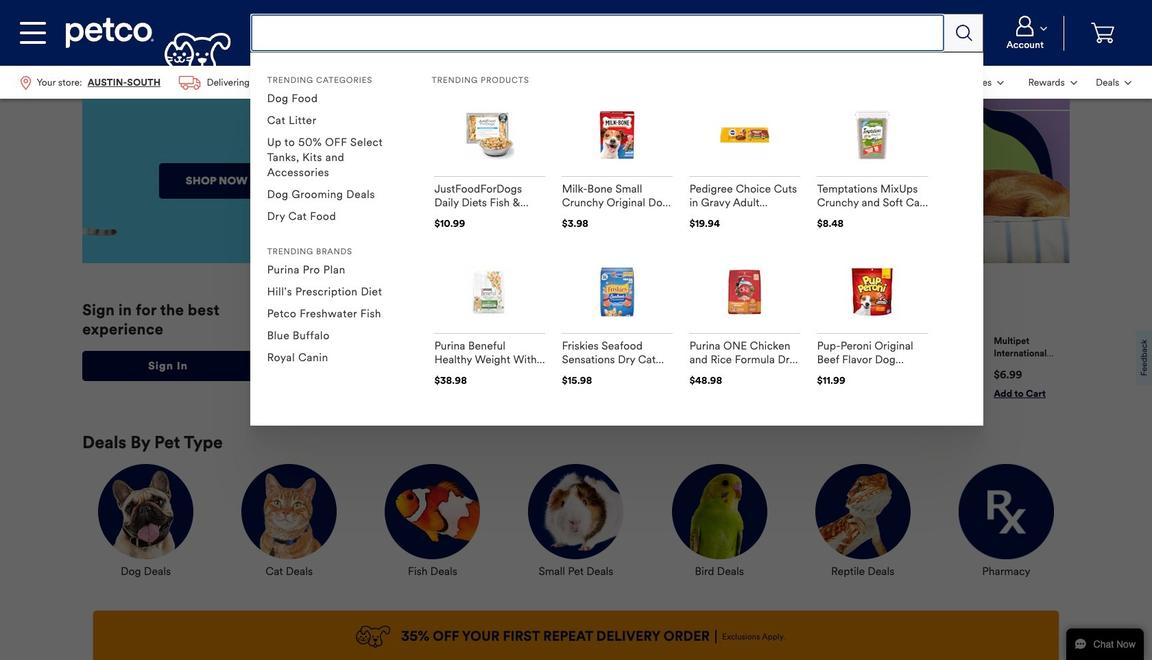 Task type: describe. For each thing, give the bounding box(es) containing it.
reptile deals image
[[815, 464, 911, 560]]

dog deals image
[[98, 464, 193, 560]]

fish deals image
[[385, 464, 480, 560]]

3 list item from the left
[[685, 335, 805, 400]]

4 list item from the left
[[818, 335, 937, 400]]



Task type: locate. For each thing, give the bounding box(es) containing it.
cat deals image
[[242, 464, 337, 560]]

search image
[[956, 25, 972, 41]]

bird deals image
[[672, 464, 767, 560]]

small pet deals image
[[529, 464, 624, 560]]

2 list item from the left
[[552, 335, 672, 400]]

Search search field
[[251, 14, 945, 52]]

list item
[[419, 335, 539, 400], [552, 335, 672, 400], [685, 335, 805, 400], [818, 335, 937, 400]]

1 list item from the left
[[419, 335, 539, 400]]

list
[[11, 66, 306, 99], [947, 66, 1141, 99], [287, 324, 1070, 411]]

pet pharmacy image
[[959, 464, 1054, 560]]



Task type: vqa. For each thing, say whether or not it's contained in the screenshot.
training
no



